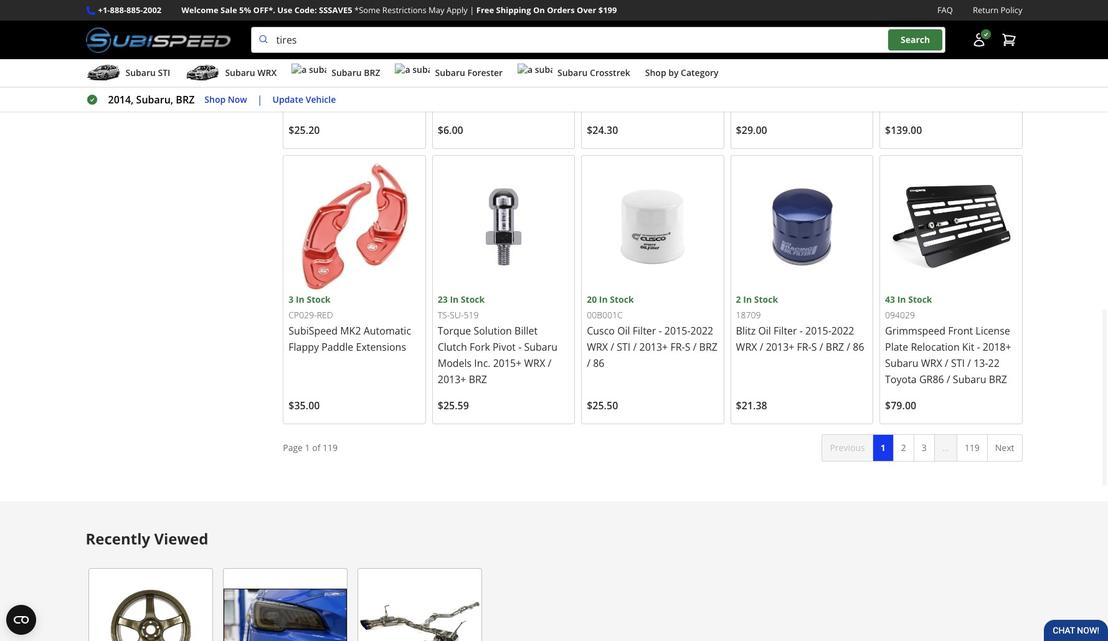 Task type: describe. For each thing, give the bounding box(es) containing it.
sti inside 43 in stock 094029 grimmspeed front license plate relocation kit - 2018+ subaru wrx / sti / 13-22 toyota gr86 / subaru brz
[[951, 356, 965, 370]]

$25.59
[[438, 398, 469, 412]]

pivot
[[493, 340, 516, 354]]

1 vertical spatial |
[[257, 93, 263, 107]]

$21.38
[[736, 398, 767, 412]]

2 horizontal spatial 2015+
[[648, 97, 676, 111]]

return
[[973, 4, 999, 16]]

20 in stock 00b001c cusco oil filter - 2015-2022 wrx / sti / 2013+ fr-s / brz / 86
[[587, 293, 718, 370]]

subaru up now
[[225, 67, 255, 79]]

fr- for 2 in stock 18709 blitz oil filter - 2015-2022 wrx / 2013+ fr-s / brz / 86
[[797, 340, 812, 354]]

lights
[[885, 81, 913, 95]]

- inside 43 in stock 094029 grimmspeed front license plate relocation kit - 2018+ subaru wrx / sti / 13-22 toyota gr86 / subaru brz
[[977, 340, 980, 354]]

2013+ inside tomei type-s duracon shift knob - 2004+ wrx / sti / 2013+ fr-s / brz / 86
[[289, 97, 317, 111]]

sidemarker
[[481, 65, 534, 79]]

a subaru forester thumbnail image image
[[395, 64, 430, 82]]

2 for 2
[[901, 441, 906, 453]]

next
[[995, 441, 1014, 453]]

plate inside "subledlicp olm full replacement led license plate housings"
[[773, 81, 796, 95]]

filter for fr-
[[774, 324, 797, 337]]

1 button
[[873, 434, 894, 462]]

subaru brz
[[332, 67, 380, 79]]

tomei
[[289, 65, 317, 79]]

$29.00
[[736, 123, 767, 137]]

type-
[[320, 65, 345, 79]]

wrx inside dropdown button
[[257, 67, 277, 79]]

2015- for fr-
[[665, 324, 691, 337]]

subaru crosstrek button
[[518, 62, 630, 87]]

2014,
[[108, 93, 134, 107]]

subaru sti button
[[86, 62, 170, 87]]

subaru inside '23 in stock ts-su-519 torque solution billet clutch fork pivot - subaru models inc. 2015+ wrx / 2013+ brz'
[[524, 340, 558, 354]]

sti inside dropdown button
[[158, 67, 170, 79]]

3 for 3
[[922, 441, 927, 453]]

2013+ inside 20 in stock 00b001c cusco oil filter - 2015-2022 wrx / sti / 2013+ fr-s / brz / 86
[[639, 340, 668, 354]]

torque solution billet clutch fork pivot - subaru models inc. 2015+ wrx / 2013+ brz image
[[438, 161, 569, 293]]

blue,
[[645, 81, 668, 95]]

over
[[577, 4, 596, 16]]

housings
[[799, 81, 842, 95]]

in for fog
[[897, 34, 906, 46]]

orders
[[547, 4, 575, 16]]

a subaru wrx thumbnail image image
[[185, 64, 220, 82]]

0000b
[[321, 50, 346, 62]]

faq
[[937, 4, 953, 16]]

$199
[[598, 4, 617, 16]]

wrx inside tomei type-s duracon shift knob - 2004+ wrx / sti / 2013+ fr-s / brz / 86
[[352, 81, 374, 95]]

2015+ inside '23 in stock ts-su-519 torque solution billet clutch fork pivot - subaru models inc. 2015+ wrx / 2013+ brz'
[[493, 356, 522, 370]]

692014ar cusco e-brake replacement button (red, blue, silver) - 2015+ wrx / 2015+ sti-red
[[587, 50, 716, 111]]

search input field
[[251, 27, 945, 53]]

cusco inside 692014ar cusco e-brake replacement button (red, blue, silver) - 2015+ wrx / 2015+ sti-red
[[587, 65, 615, 79]]

welcome sale 5% off*. use code: sssave5
[[181, 4, 352, 16]]

recently viewed
[[86, 529, 208, 549]]

billet
[[515, 324, 538, 337]]

update vehicle
[[273, 93, 336, 105]]

- inside 20 in stock 00b001c cusco oil filter - 2015-2022 wrx / sti / 2013+ fr-s / brz / 86
[[659, 324, 662, 337]]

sti inside tomei type-s duracon shift knob - 2004+ wrx / sti / 2013+ fr-s / brz / 86
[[382, 81, 396, 95]]

$24.30
[[587, 123, 618, 137]]

in for su-
[[450, 293, 459, 305]]

previous
[[830, 441, 865, 453]]

faq link
[[937, 4, 953, 17]]

next button
[[987, 434, 1023, 462]]

2004+
[[321, 81, 350, 95]]

brz inside 20 in stock 00b001c cusco oil filter - 2015-2022 wrx / sti / 2013+ fr-s / brz / 86
[[699, 340, 718, 354]]

search
[[901, 34, 930, 46]]

brz inside 43 in stock 094029 grimmspeed front license plate relocation kit - 2018+ subaru wrx / sti / 13-22 toyota gr86 / subaru brz
[[989, 372, 1007, 386]]

open widget image
[[6, 605, 36, 635]]

subaru up toyota
[[885, 356, 919, 370]]

automatic
[[364, 324, 411, 337]]

led inside "subledlicp olm full replacement led license plate housings"
[[843, 65, 861, 79]]

subaru inside dropdown button
[[558, 67, 588, 79]]

shop for shop now
[[205, 93, 226, 105]]

$25.20
[[289, 123, 320, 137]]

stock for red
[[307, 293, 331, 305]]

kit
[[962, 340, 975, 354]]

olm nightseeker led fog lights image
[[885, 0, 1017, 34]]

*some restrictions may apply | free shipping on orders over $199
[[354, 4, 617, 16]]

code:
[[294, 4, 317, 16]]

return policy link
[[973, 4, 1023, 17]]

front
[[948, 324, 973, 337]]

mk2
[[340, 324, 361, 337]]

36 in stock olmsubns-fog olm nightseeker led fog lights
[[885, 34, 1005, 95]]

nightseeker
[[910, 65, 966, 79]]

license inside 43 in stock 094029 grimmspeed front license plate relocation kit - 2018+ subaru wrx / sti / 13-22 toyota gr86 / subaru brz
[[976, 324, 1010, 337]]

36
[[885, 34, 895, 46]]

2022 for brz
[[691, 324, 713, 337]]

in for cusco
[[599, 293, 608, 305]]

may
[[429, 4, 445, 16]]

page 1 of 119
[[283, 441, 338, 453]]

page
[[283, 441, 303, 453]]

2002
[[143, 4, 161, 16]]

clipc clip c 86 sidemarker
[[438, 50, 534, 79]]

vehicle
[[306, 93, 336, 105]]

grimmspeed
[[885, 324, 946, 337]]

toyota
[[885, 372, 917, 386]]

in for grimmspeed
[[897, 293, 906, 305]]

2013+ inside 2 in stock 18709 blitz oil filter - 2015-2022 wrx / 2013+ fr-s / brz / 86
[[766, 340, 795, 354]]

1 horizontal spatial |
[[470, 4, 474, 16]]

filter for /
[[633, 324, 656, 337]]

wrx inside 2 in stock 18709 blitz oil filter - 2015-2022 wrx / 2013+ fr-s / brz / 86
[[736, 340, 757, 354]]

subaru brz button
[[292, 62, 380, 87]]

$79.00
[[885, 398, 916, 412]]

viewed
[[154, 529, 208, 549]]

+1-
[[98, 4, 110, 16]]

stock for blitz
[[754, 293, 778, 305]]

s inside 2 in stock 18709 blitz oil filter - 2015-2022 wrx / 2013+ fr-s / brz / 86
[[812, 340, 817, 354]]

/ inside '23 in stock ts-su-519 torque solution billet clutch fork pivot - subaru models inc. 2015+ wrx / 2013+ brz'
[[548, 356, 552, 370]]

fork
[[470, 340, 490, 354]]

olm full replacement led license plate housings image
[[736, 0, 868, 34]]

blitz oil filter - 2015-2022 wrx / 2013+ fr-s / brz / 86 image
[[736, 161, 868, 293]]

subaru crosstrek
[[558, 67, 630, 79]]

(red,
[[621, 81, 643, 95]]

43
[[885, 293, 895, 305]]

subaru forester
[[435, 67, 503, 79]]

policy
[[1001, 4, 1023, 16]]

oil for sti
[[617, 324, 630, 337]]

shift
[[396, 65, 417, 79]]

2013+ inside '23 in stock ts-su-519 torque solution billet clutch fork pivot - subaru models inc. 2015+ wrx / 2013+ brz'
[[438, 372, 466, 386]]

...
[[942, 441, 949, 453]]

- inside 692014ar cusco e-brake replacement button (red, blue, silver) - 2015+ wrx / 2015+ sti-red
[[701, 81, 704, 95]]

119 inside "button"
[[965, 441, 980, 453]]

update
[[273, 93, 303, 105]]

094029
[[885, 309, 915, 321]]

$6.00
[[438, 123, 463, 137]]

subaru down clipc
[[435, 67, 465, 79]]

tomei type-s duracon shift knob - 2004+ wrx / sti / 2013+ fr-s / brz / 86
[[289, 65, 417, 111]]

2022 for 86
[[832, 324, 854, 337]]

clip c 86 sidemarker image
[[438, 0, 569, 34]]



Task type: vqa. For each thing, say whether or not it's contained in the screenshot.
2004+
yes



Task type: locate. For each thing, give the bounding box(es) containing it.
18709
[[736, 309, 761, 321]]

a subaru crosstrek thumbnail image image
[[518, 64, 553, 82]]

1 horizontal spatial replacement
[[779, 65, 840, 79]]

stock up red
[[307, 293, 331, 305]]

subaru down billet
[[524, 340, 558, 354]]

stock up the olmsubns-
[[908, 34, 932, 46]]

1 replacement from the left
[[656, 65, 716, 79]]

subaru up button
[[558, 67, 588, 79]]

1 horizontal spatial olm
[[885, 65, 907, 79]]

2015+ down button
[[587, 97, 615, 111]]

0 horizontal spatial license
[[736, 81, 771, 95]]

cusco oil filter - 2015-2022 wrx / sti / 2013+ fr-s / brz / 86 image
[[587, 161, 719, 293]]

subaru up 2014, subaru, brz
[[126, 67, 156, 79]]

0 horizontal spatial led
[[843, 65, 861, 79]]

*some
[[354, 4, 380, 16]]

2022 inside 2 in stock 18709 blitz oil filter - 2015-2022 wrx / 2013+ fr-s / brz / 86
[[832, 324, 854, 337]]

fog
[[989, 65, 1005, 79]]

1 horizontal spatial shop
[[645, 67, 666, 79]]

sssave5
[[319, 4, 352, 16]]

license up "2018+"
[[976, 324, 1010, 337]]

1 vertical spatial shop
[[205, 93, 226, 105]]

sti down duracon
[[382, 81, 396, 95]]

full
[[761, 65, 777, 79]]

in
[[897, 34, 906, 46], [296, 293, 304, 305], [450, 293, 459, 305], [599, 293, 608, 305], [743, 293, 752, 305], [897, 293, 906, 305]]

1 horizontal spatial plate
[[885, 340, 908, 354]]

2 button
[[893, 434, 914, 462]]

fr-
[[320, 97, 334, 111], [671, 340, 685, 354], [797, 340, 812, 354]]

ellipses image
[[934, 434, 957, 462]]

1 2022 from the left
[[691, 324, 713, 337]]

subaru up 2004+
[[332, 67, 362, 79]]

86 inside 20 in stock 00b001c cusco oil filter - 2015-2022 wrx / sti / 2013+ fr-s / brz / 86
[[593, 356, 605, 370]]

/ inside 692014ar cusco e-brake replacement button (red, blue, silver) - 2015+ wrx / 2015+ sti-red
[[642, 97, 645, 111]]

2 inside button
[[901, 441, 906, 453]]

of
[[312, 441, 320, 453]]

1 horizontal spatial fr-
[[671, 340, 685, 354]]

1 horizontal spatial 2015+
[[587, 97, 615, 111]]

2 cusco from the top
[[587, 324, 615, 337]]

invhs15stigm4st invidia gemini (r400) quad tip exhaust  - 2015+ wrx / 2015+ sti-titanium tips, image
[[357, 568, 482, 641]]

in inside 2 in stock 18709 blitz oil filter - 2015-2022 wrx / 2013+ fr-s / brz / 86
[[743, 293, 752, 305]]

plate inside 43 in stock 094029 grimmspeed front license plate relocation kit - 2018+ subaru wrx / sti / 13-22 toyota gr86 / subaru brz
[[885, 340, 908, 354]]

1 horizontal spatial 2022
[[832, 324, 854, 337]]

stock up 18709
[[754, 293, 778, 305]]

subaru wrx
[[225, 67, 277, 79]]

welcome
[[181, 4, 218, 16]]

search button
[[888, 30, 943, 50]]

olmsubns-
[[885, 50, 934, 62]]

oil inside 20 in stock 00b001c cusco oil filter - 2015-2022 wrx / sti / 2013+ fr-s / brz / 86
[[617, 324, 630, 337]]

plate down the grimmspeed
[[885, 340, 908, 354]]

stock up "519"
[[461, 293, 485, 305]]

stock inside 3 in stock cp029-red subispeed mk2 automatic flappy paddle extensions
[[307, 293, 331, 305]]

wrx down billet
[[524, 356, 545, 370]]

1 vertical spatial license
[[976, 324, 1010, 337]]

1 vertical spatial cusco
[[587, 324, 615, 337]]

stock up 094029
[[908, 293, 932, 305]]

in inside 36 in stock olmsubns-fog olm nightseeker led fog lights
[[897, 34, 906, 46]]

0 horizontal spatial 3
[[289, 293, 294, 305]]

| right now
[[257, 93, 263, 107]]

| left free on the top of the page
[[470, 4, 474, 16]]

2015+ down blue,
[[648, 97, 676, 111]]

red
[[696, 97, 714, 111]]

2015- inside 2 in stock 18709 blitz oil filter - 2015-2022 wrx / 2013+ fr-s / brz / 86
[[806, 324, 832, 337]]

2 2015- from the left
[[806, 324, 832, 337]]

2015+ down pivot
[[493, 356, 522, 370]]

stock inside 36 in stock olmsubns-fog olm nightseeker led fog lights
[[908, 34, 932, 46]]

in inside '23 in stock ts-su-519 torque solution billet clutch fork pivot - subaru models inc. 2015+ wrx / 2013+ brz'
[[450, 293, 459, 305]]

previous button
[[822, 434, 873, 462]]

1 horizontal spatial 119
[[965, 441, 980, 453]]

stock inside 2 in stock 18709 blitz oil filter - 2015-2022 wrx / 2013+ fr-s / brz / 86
[[754, 293, 778, 305]]

2 horizontal spatial fr-
[[797, 340, 812, 354]]

fog
[[934, 50, 952, 62]]

stock inside '23 in stock ts-su-519 torque solution billet clutch fork pivot - subaru models inc. 2015+ wrx / 2013+ brz'
[[461, 293, 485, 305]]

wrx up gr86
[[921, 356, 942, 370]]

olm
[[736, 65, 758, 79], [885, 65, 907, 79]]

3 right 2 button
[[922, 441, 927, 453]]

shop now
[[205, 93, 247, 105]]

0 horizontal spatial 1
[[305, 441, 310, 453]]

0 horizontal spatial 2022
[[691, 324, 713, 337]]

1 vertical spatial 2
[[901, 441, 906, 453]]

in inside 3 in stock cp029-red subispeed mk2 automatic flappy paddle extensions
[[296, 293, 304, 305]]

0 vertical spatial |
[[470, 4, 474, 16]]

1 inside button
[[881, 441, 886, 453]]

3 up cp029- on the left
[[289, 293, 294, 305]]

su-
[[450, 309, 464, 321]]

1 cusco from the top
[[587, 65, 615, 79]]

0 horizontal spatial plate
[[773, 81, 796, 95]]

20
[[587, 293, 597, 305]]

23
[[438, 293, 448, 305]]

2 left 3 button
[[901, 441, 906, 453]]

subaru wrx button
[[185, 62, 277, 87]]

stock for fog
[[908, 34, 932, 46]]

sti down the kit on the right bottom of the page
[[951, 356, 965, 370]]

subaru,
[[136, 93, 173, 107]]

43 in stock 094029 grimmspeed front license plate relocation kit - 2018+ subaru wrx / sti / 13-22 toyota gr86 / subaru brz
[[885, 293, 1011, 386]]

stock up 00b001c
[[610, 293, 634, 305]]

wrx down blitz
[[736, 340, 757, 354]]

1 filter from the left
[[633, 324, 656, 337]]

subispeed mk2 automatic flappy paddle extensions image
[[289, 161, 420, 293]]

2022 inside 20 in stock 00b001c cusco oil filter - 2015-2022 wrx / sti / 2013+ fr-s / brz / 86
[[691, 324, 713, 337]]

1 horizontal spatial 1
[[881, 441, 886, 453]]

olm up lights
[[885, 65, 907, 79]]

3 in stock cp029-red subispeed mk2 automatic flappy paddle extensions
[[289, 293, 411, 354]]

2 filter from the left
[[774, 324, 797, 337]]

return policy
[[973, 4, 1023, 16]]

888-
[[110, 4, 126, 16]]

0 horizontal spatial 119
[[323, 441, 338, 453]]

1 2015- from the left
[[665, 324, 691, 337]]

0 vertical spatial cusco
[[587, 65, 615, 79]]

1 horizontal spatial 2
[[901, 441, 906, 453]]

subaru sti
[[126, 67, 170, 79]]

2 2022 from the left
[[832, 324, 854, 337]]

subispeed
[[289, 324, 338, 337]]

flappy
[[289, 340, 319, 354]]

stock for su-
[[461, 293, 485, 305]]

brz inside tomei type-s duracon shift knob - 2004+ wrx / sti / 2013+ fr-s / brz / 86
[[348, 97, 367, 111]]

cusco up button
[[587, 65, 615, 79]]

1 horizontal spatial oil
[[758, 324, 771, 337]]

0 horizontal spatial 2015-
[[665, 324, 691, 337]]

button
[[587, 81, 619, 95]]

led inside 36 in stock olmsubns-fog olm nightseeker led fog lights
[[968, 65, 986, 79]]

olm inside "subledlicp olm full replacement led license plate housings"
[[736, 65, 758, 79]]

in right the 36
[[897, 34, 906, 46]]

0 horizontal spatial 2015+
[[493, 356, 522, 370]]

recently
[[86, 529, 150, 549]]

in for blitz
[[743, 293, 752, 305]]

subaru down the '13-'
[[953, 372, 986, 386]]

in up 18709
[[743, 293, 752, 305]]

wrx down 00b001c
[[587, 340, 608, 354]]

1 left 2 button
[[881, 441, 886, 453]]

tf101b-0000b
[[289, 50, 346, 62]]

stock inside 43 in stock 094029 grimmspeed front license plate relocation kit - 2018+ subaru wrx / sti / 13-22 toyota gr86 / subaru brz
[[908, 293, 932, 305]]

oil down 00b001c
[[617, 324, 630, 337]]

wrx inside 692014ar cusco e-brake replacement button (red, blue, silver) - 2015+ wrx / 2015+ sti-red
[[618, 97, 639, 111]]

sbsss15wrxhl-sq2-18kit subispeed v2 redline sequential led headlights - 2018-2021 subaru wrx limited & sti, image
[[223, 568, 347, 641]]

119 button
[[957, 434, 988, 462]]

subaru forester button
[[395, 62, 503, 87]]

1 vertical spatial plate
[[885, 340, 908, 354]]

2 in stock 18709 blitz oil filter - 2015-2022 wrx / 2013+ fr-s / brz / 86
[[736, 293, 864, 354]]

replacement inside "subledlicp olm full replacement led license plate housings"
[[779, 65, 840, 79]]

in right 43
[[897, 293, 906, 305]]

olm down subledlicp
[[736, 65, 758, 79]]

0 vertical spatial plate
[[773, 81, 796, 95]]

0 horizontal spatial shop
[[205, 93, 226, 105]]

use
[[277, 4, 292, 16]]

2 oil from the left
[[758, 324, 771, 337]]

free
[[476, 4, 494, 16]]

1 left of
[[305, 441, 310, 453]]

license inside "subledlicp olm full replacement led license plate housings"
[[736, 81, 771, 95]]

shop left now
[[205, 93, 226, 105]]

2 inside 2 in stock 18709 blitz oil filter - 2015-2022 wrx / 2013+ fr-s / brz / 86
[[736, 293, 741, 305]]

2 replacement from the left
[[779, 65, 840, 79]]

subispeed logo image
[[86, 27, 231, 53]]

2 olm from the left
[[885, 65, 907, 79]]

1 horizontal spatial filter
[[774, 324, 797, 337]]

86 inside clipc clip c 86 sidemarker
[[467, 65, 478, 79]]

by
[[669, 67, 679, 79]]

replacement up silver)
[[656, 65, 716, 79]]

fr- inside 20 in stock 00b001c cusco oil filter - 2015-2022 wrx / sti / 2013+ fr-s / brz / 86
[[671, 340, 685, 354]]

2015+
[[587, 97, 615, 111], [648, 97, 676, 111], [493, 356, 522, 370]]

/
[[376, 81, 380, 95], [399, 81, 402, 95], [342, 97, 346, 111], [369, 97, 373, 111], [642, 97, 645, 111], [611, 340, 614, 354], [633, 340, 637, 354], [693, 340, 697, 354], [760, 340, 763, 354], [820, 340, 823, 354], [847, 340, 850, 354], [548, 356, 552, 370], [587, 356, 591, 370], [945, 356, 949, 370], [967, 356, 971, 370], [947, 372, 950, 386]]

off*.
[[253, 4, 275, 16]]

brz inside '23 in stock ts-su-519 torque solution billet clutch fork pivot - subaru models inc. 2015+ wrx / 2013+ brz'
[[469, 372, 487, 386]]

cusco down 00b001c
[[587, 324, 615, 337]]

olm inside 36 in stock olmsubns-fog olm nightseeker led fog lights
[[885, 65, 907, 79]]

in inside 20 in stock 00b001c cusco oil filter - 2015-2022 wrx / sti / 2013+ fr-s / brz / 86
[[599, 293, 608, 305]]

2
[[736, 293, 741, 305], [901, 441, 906, 453]]

grawgcrx38dagp rays gram lights 57cr almite gold 18x9.5 +38 - 2013+ fr-s / brz / 86 / 2014+ forester, image
[[88, 568, 213, 641]]

s inside 20 in stock 00b001c cusco oil filter - 2015-2022 wrx / sti / 2013+ fr-s / brz / 86
[[685, 340, 690, 354]]

now
[[228, 93, 247, 105]]

fr- for tomei type-s duracon shift knob - 2004+ wrx / sti / 2013+ fr-s / brz / 86
[[320, 97, 334, 111]]

clutch
[[438, 340, 467, 354]]

0 horizontal spatial oil
[[617, 324, 630, 337]]

2 up 18709
[[736, 293, 741, 305]]

inc.
[[474, 356, 491, 370]]

wrx inside '23 in stock ts-su-519 torque solution billet clutch fork pivot - subaru models inc. 2015+ wrx / 2013+ brz'
[[524, 356, 545, 370]]

cusco inside 20 in stock 00b001c cusco oil filter - 2015-2022 wrx / sti / 2013+ fr-s / brz / 86
[[587, 324, 615, 337]]

brz inside 2 in stock 18709 blitz oil filter - 2015-2022 wrx / 2013+ fr-s / brz / 86
[[826, 340, 844, 354]]

3 inside 3 in stock cp029-red subispeed mk2 automatic flappy paddle extensions
[[289, 293, 294, 305]]

1 led from the left
[[843, 65, 861, 79]]

0 horizontal spatial replacement
[[656, 65, 716, 79]]

2 119 from the left
[[965, 441, 980, 453]]

2013+
[[289, 97, 317, 111], [639, 340, 668, 354], [766, 340, 795, 354], [438, 372, 466, 386]]

button image
[[971, 32, 986, 47]]

0 vertical spatial shop
[[645, 67, 666, 79]]

sale
[[221, 4, 237, 16]]

3 for 3 in stock cp029-red subispeed mk2 automatic flappy paddle extensions
[[289, 293, 294, 305]]

plate down the full
[[773, 81, 796, 95]]

sti up subaru,
[[158, 67, 170, 79]]

3 inside button
[[922, 441, 927, 453]]

shop for shop by category
[[645, 67, 666, 79]]

sti-
[[679, 97, 696, 111]]

- inside '23 in stock ts-su-519 torque solution billet clutch fork pivot - subaru models inc. 2015+ wrx / 2013+ brz'
[[518, 340, 522, 354]]

brz inside subaru brz dropdown button
[[364, 67, 380, 79]]

885-
[[126, 4, 143, 16]]

wrx up update
[[257, 67, 277, 79]]

- inside 2 in stock 18709 blitz oil filter - 2015-2022 wrx / 2013+ fr-s / brz / 86
[[800, 324, 803, 337]]

1 1 from the left
[[305, 441, 310, 453]]

0 horizontal spatial fr-
[[320, 97, 334, 111]]

gr86
[[919, 372, 944, 386]]

red
[[317, 309, 333, 321]]

cusco e-brake replacement button (red, blue, silver) - 2015+ wrx / 2015+ sti-red image
[[587, 0, 719, 34]]

1 vertical spatial 3
[[922, 441, 927, 453]]

category
[[681, 67, 719, 79]]

0 horizontal spatial 2
[[736, 293, 741, 305]]

stock inside 20 in stock 00b001c cusco oil filter - 2015-2022 wrx / sti / 2013+ fr-s / brz / 86
[[610, 293, 634, 305]]

519
[[464, 309, 479, 321]]

00b001c
[[587, 309, 623, 321]]

119
[[323, 441, 338, 453], [965, 441, 980, 453]]

wrx
[[257, 67, 277, 79], [352, 81, 374, 95], [618, 97, 639, 111], [587, 340, 608, 354], [736, 340, 757, 354], [524, 356, 545, 370], [921, 356, 942, 370]]

replacement up housings
[[779, 65, 840, 79]]

oil inside 2 in stock 18709 blitz oil filter - 2015-2022 wrx / 2013+ fr-s / brz / 86
[[758, 324, 771, 337]]

in up cp029- on the left
[[296, 293, 304, 305]]

replacement inside 692014ar cusco e-brake replacement button (red, blue, silver) - 2015+ wrx / 2015+ sti-red
[[656, 65, 716, 79]]

3
[[289, 293, 294, 305], [922, 441, 927, 453]]

in right 20
[[599, 293, 608, 305]]

restrictions
[[382, 4, 427, 16]]

2 for 2 in stock 18709 blitz oil filter - 2015-2022 wrx / 2013+ fr-s / brz / 86
[[736, 293, 741, 305]]

2 1 from the left
[[881, 441, 886, 453]]

shop up blue,
[[645, 67, 666, 79]]

fr- inside 2 in stock 18709 blitz oil filter - 2015-2022 wrx / 2013+ fr-s / brz / 86
[[797, 340, 812, 354]]

1 oil from the left
[[617, 324, 630, 337]]

in for red
[[296, 293, 304, 305]]

1 horizontal spatial 3
[[922, 441, 927, 453]]

|
[[470, 4, 474, 16], [257, 93, 263, 107]]

23 in stock ts-su-519 torque solution billet clutch fork pivot - subaru models inc. 2015+ wrx / 2013+ brz
[[438, 293, 558, 386]]

86 inside tomei type-s duracon shift knob - 2004+ wrx / sti / 2013+ fr-s / brz / 86
[[376, 97, 387, 111]]

119 right the ...
[[965, 441, 980, 453]]

stock for grimmspeed
[[908, 293, 932, 305]]

stock for cusco
[[610, 293, 634, 305]]

shop now link
[[205, 93, 247, 107]]

2014, subaru, brz
[[108, 93, 195, 107]]

c
[[458, 65, 464, 79]]

0 vertical spatial 2
[[736, 293, 741, 305]]

oil for 2013+
[[758, 324, 771, 337]]

1 horizontal spatial led
[[968, 65, 986, 79]]

$35.00
[[289, 398, 320, 412]]

shop by category button
[[645, 62, 719, 87]]

sti inside 20 in stock 00b001c cusco oil filter - 2015-2022 wrx / sti / 2013+ fr-s / brz / 86
[[617, 340, 631, 354]]

0 horizontal spatial |
[[257, 93, 263, 107]]

2 led from the left
[[968, 65, 986, 79]]

86 inside 2 in stock 18709 blitz oil filter - 2015-2022 wrx / 2013+ fr-s / brz / 86
[[853, 340, 864, 354]]

wrx down subaru brz
[[352, 81, 374, 95]]

2015- for /
[[806, 324, 832, 337]]

0 vertical spatial license
[[736, 81, 771, 95]]

1 horizontal spatial 2015-
[[806, 324, 832, 337]]

tomei type-s duracon shift knob - 2004+ wrx / sti / 2013+ fr-s / brz / 86 image
[[289, 0, 420, 34]]

torque
[[438, 324, 471, 337]]

119 right of
[[323, 441, 338, 453]]

oil right blitz
[[758, 324, 771, 337]]

filter inside 20 in stock 00b001c cusco oil filter - 2015-2022 wrx / sti / 2013+ fr-s / brz / 86
[[633, 324, 656, 337]]

2015-
[[665, 324, 691, 337], [806, 324, 832, 337]]

1 horizontal spatial license
[[976, 324, 1010, 337]]

2015- inside 20 in stock 00b001c cusco oil filter - 2015-2022 wrx / sti / 2013+ fr-s / brz / 86
[[665, 324, 691, 337]]

0 horizontal spatial olm
[[736, 65, 758, 79]]

- inside tomei type-s duracon shift knob - 2004+ wrx / sti / 2013+ fr-s / brz / 86
[[316, 81, 319, 95]]

filter inside 2 in stock 18709 blitz oil filter - 2015-2022 wrx / 2013+ fr-s / brz / 86
[[774, 324, 797, 337]]

sti down 00b001c
[[617, 340, 631, 354]]

fr- inside tomei type-s duracon shift knob - 2004+ wrx / sti / 2013+ fr-s / brz / 86
[[320, 97, 334, 111]]

1 119 from the left
[[323, 441, 338, 453]]

shop inside dropdown button
[[645, 67, 666, 79]]

e-
[[617, 65, 626, 79]]

subledlicp olm full replacement led license plate housings
[[736, 50, 861, 95]]

1 olm from the left
[[736, 65, 758, 79]]

shop by category
[[645, 67, 719, 79]]

grimmspeed front license plate relocation kit - 2018+ subaru wrx / sti / 13-22 toyota gr86 / subaru brz image
[[885, 161, 1017, 293]]

wrx inside 43 in stock 094029 grimmspeed front license plate relocation kit - 2018+ subaru wrx / sti / 13-22 toyota gr86 / subaru brz
[[921, 356, 942, 370]]

wrx inside 20 in stock 00b001c cusco oil filter - 2015-2022 wrx / sti / 2013+ fr-s / brz / 86
[[587, 340, 608, 354]]

license down the full
[[736, 81, 771, 95]]

relocation
[[911, 340, 960, 354]]

a subaru brz thumbnail image image
[[292, 64, 327, 82]]

0 horizontal spatial filter
[[633, 324, 656, 337]]

plate
[[773, 81, 796, 95], [885, 340, 908, 354]]

a subaru sti thumbnail image image
[[86, 64, 121, 82]]

in right '23'
[[450, 293, 459, 305]]

692014ar
[[587, 50, 627, 62]]

13-
[[974, 356, 988, 370]]

wrx down (red,
[[618, 97, 639, 111]]

filter
[[633, 324, 656, 337], [774, 324, 797, 337]]

0 vertical spatial 3
[[289, 293, 294, 305]]

in inside 43 in stock 094029 grimmspeed front license plate relocation kit - 2018+ subaru wrx / sti / 13-22 toyota gr86 / subaru brz
[[897, 293, 906, 305]]



